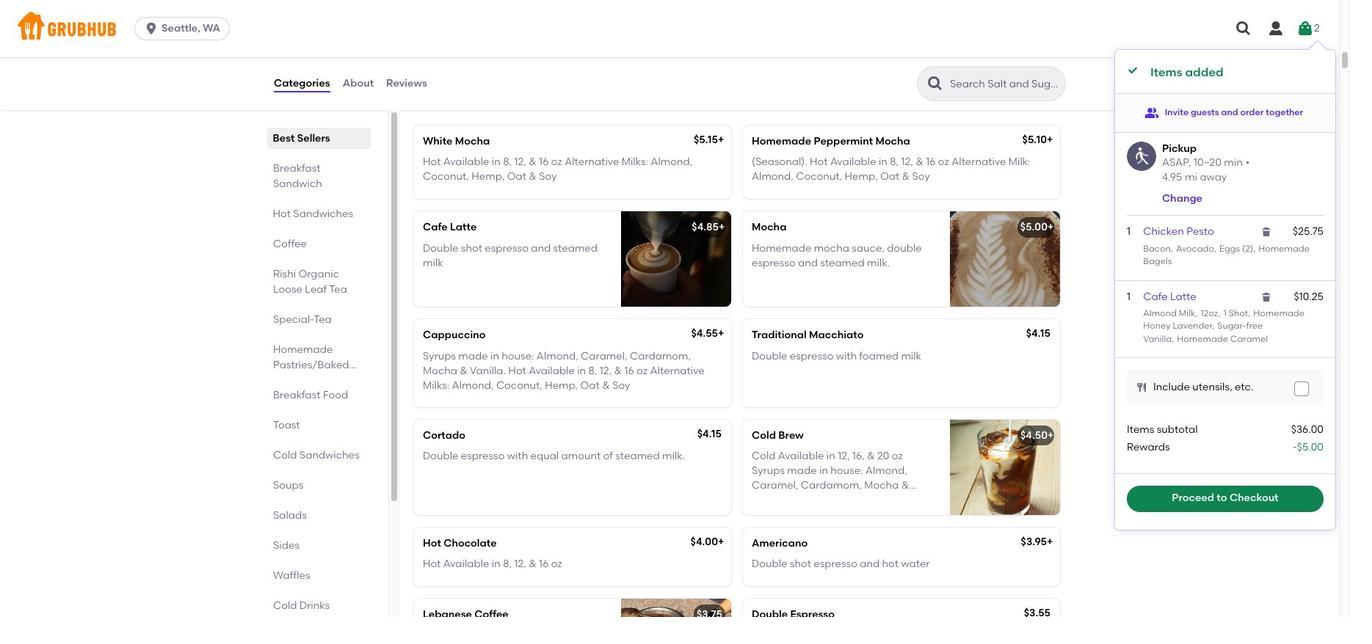 Task type: vqa. For each thing, say whether or not it's contained in the screenshot.
right Caramel,
yes



Task type: describe. For each thing, give the bounding box(es) containing it.
syrups inside cold available in 12, 16, & 20 oz syrups made in house: almond, caramel, cardamom, mocha & vanilla
[[752, 465, 785, 477]]

cafe latte image
[[621, 212, 731, 307]]

made inside syrups made in house: almond, caramel, cardamom, mocha & vanilla.                       hot available in 8, 12, & 16 oz                                             alternative milks: almond, coconut, hemp, oat & soy
[[458, 350, 488, 363]]

reviews
[[386, 77, 427, 89]]

(2)
[[1242, 244, 1253, 254]]

cold for cold available in 12, 16, & 20 oz syrups made in house: almond, caramel, cardamom, mocha & vanilla
[[752, 450, 776, 462]]

mocha inside syrups made in house: almond, caramel, cardamom, mocha & vanilla.                       hot available in 8, 12, & 16 oz                                             alternative milks: almond, coconut, hemp, oat & soy
[[423, 365, 457, 377]]

cold for cold drinks
[[273, 600, 297, 612]]

8, inside syrups made in house: almond, caramel, cardamom, mocha & vanilla.                       hot available in 8, 12, & 16 oz                                             alternative milks: almond, coconut, hemp, oat & soy
[[588, 365, 597, 377]]

20
[[877, 450, 889, 462]]

hot for hot available in 8, 12, & 16 oz  alternative milks: almond, coconut, hemp, oat & soy
[[423, 156, 441, 168]]

about
[[343, 77, 374, 89]]

milk. for homemade mocha sauce, double espresso and steamed milk.
[[867, 257, 890, 269]]

checkout
[[1230, 492, 1279, 505]]

almond, inside '(seasonal). hot available in 8, 12, & 16 oz  alternative milk: almond, coconut, hemp, oat & soy'
[[752, 170, 794, 183]]

asap,
[[1162, 156, 1191, 169]]

oz for cold available in 12, 16, & 20 oz syrups made in house: almond, caramel, cardamom, mocha & vanilla
[[892, 450, 903, 462]]

mocha inside cold available in 12, 16, & 20 oz syrups made in house: almond, caramel, cardamom, mocha & vanilla
[[864, 480, 899, 492]]

-
[[1293, 441, 1297, 454]]

hot inside '(seasonal). hot available in 8, 12, & 16 oz  alternative milk: almond, coconut, hemp, oat & soy'
[[810, 156, 828, 168]]

0 horizontal spatial latte
[[450, 221, 477, 234]]

reviews button
[[386, 57, 428, 110]]

$4.00
[[691, 536, 718, 548]]

(seasonal). hot available in 8, 12, & 16 oz  alternative milk: almond, coconut, hemp, oat & soy
[[752, 156, 1030, 183]]

eggs
[[1219, 244, 1240, 254]]

hot available in 8, 12, & 16 oz
[[423, 558, 562, 570]]

mocha right $4.85 +
[[752, 221, 787, 234]]

milks: inside hot available in 8, 12, & 16 oz  alternative milks: almond, coconut, hemp, oat & soy
[[622, 156, 648, 168]]

salads
[[273, 510, 307, 522]]

milk:
[[1009, 156, 1030, 168]]

0 vertical spatial cafe
[[423, 221, 448, 234]]

seattle, wa button
[[134, 17, 236, 40]]

rewards
[[1127, 441, 1170, 454]]

white
[[423, 135, 453, 147]]

double espresso with foamed milk
[[752, 350, 921, 363]]

8, inside '(seasonal). hot available in 8, 12, & 16 oz  alternative milk: almond, coconut, hemp, oat & soy'
[[890, 156, 899, 168]]

oz for hot available in 8, 12, & 16 oz  alternative milks: almond, coconut, hemp, oat & soy
[[551, 156, 562, 168]]

$4.85
[[692, 221, 719, 234]]

soy inside '(seasonal). hot available in 8, 12, & 16 oz  alternative milk: almond, coconut, hemp, oat & soy'
[[912, 170, 930, 183]]

almond milk 12oz 1 shot
[[1143, 308, 1248, 318]]

chicken
[[1143, 226, 1184, 238]]

lavender
[[1173, 321, 1212, 331]]

1 vertical spatial coffee
[[273, 238, 307, 250]]

coconut, inside '(seasonal). hot available in 8, 12, & 16 oz  alternative milk: almond, coconut, hemp, oat & soy'
[[796, 170, 842, 183]]

$4.15 for double espresso with equal amount of steamed milk.
[[697, 428, 722, 440]]

avocado
[[1176, 244, 1214, 254]]

shot for americano
[[790, 558, 811, 570]]

chocolate
[[444, 537, 497, 550]]

pastries/baked
[[273, 359, 349, 372]]

16 inside hot available in 8, 12, & 16 oz  alternative milks: almond, coconut, hemp, oat & soy
[[539, 156, 549, 168]]

caramel
[[1230, 334, 1268, 344]]

steamed for double espresso with equal amount of steamed milk.
[[616, 450, 660, 462]]

homemade pastries/baked goods breakfast food
[[273, 344, 349, 402]]

cold for cold brew
[[752, 429, 776, 442]]

change button
[[1162, 192, 1203, 207]]

16 inside '(seasonal). hot available in 8, 12, & 16 oz  alternative milk: almond, coconut, hemp, oat & soy'
[[926, 156, 936, 168]]

homemade bagels
[[1143, 244, 1310, 267]]

added
[[1185, 65, 1224, 79]]

drinks
[[299, 600, 330, 612]]

$25.75
[[1293, 226, 1324, 238]]

pickup
[[1162, 142, 1197, 155]]

lebanese coffee image
[[621, 599, 731, 617]]

available inside '(seasonal). hot available in 8, 12, & 16 oz  alternative milk: almond, coconut, hemp, oat & soy'
[[830, 156, 876, 168]]

proceed to checkout button
[[1127, 486, 1324, 512]]

1 for chicken
[[1127, 226, 1131, 238]]

vanilla inside cold available in 12, 16, & 20 oz syrups made in house: almond, caramel, cardamom, mocha & vanilla
[[752, 495, 785, 507]]

mocha
[[814, 242, 849, 255]]

svg image for items added
[[1127, 65, 1139, 76]]

+ for $3.95 +
[[1047, 536, 1053, 548]]

items added tooltip
[[1115, 41, 1335, 530]]

soy inside hot available in 8, 12, & 16 oz  alternative milks: almond, coconut, hemp, oat & soy
[[539, 170, 557, 183]]

with for equal
[[507, 450, 528, 462]]

oat inside syrups made in house: almond, caramel, cardamom, mocha & vanilla.                       hot available in 8, 12, & 16 oz                                             alternative milks: almond, coconut, hemp, oat & soy
[[580, 380, 600, 392]]

and inside homemade mocha sauce, double espresso and steamed milk.
[[798, 257, 818, 269]]

homemade peppermint mocha
[[752, 135, 910, 147]]

0 horizontal spatial $5.00
[[1020, 221, 1048, 234]]

$5.00 +
[[1020, 221, 1054, 234]]

steamed inside double shot espresso and steamed milk
[[553, 242, 598, 255]]

double
[[887, 242, 922, 255]]

utensils,
[[1193, 381, 1232, 393]]

hot sandwiches
[[273, 208, 354, 220]]

12, inside syrups made in house: almond, caramel, cardamom, mocha & vanilla.                       hot available in 8, 12, & 16 oz                                             alternative milks: almond, coconut, hemp, oat & soy
[[600, 365, 612, 377]]

and inside invite guests and order together button
[[1221, 107, 1238, 117]]

0 horizontal spatial cafe latte
[[423, 221, 477, 234]]

sides
[[273, 540, 300, 552]]

cold brew
[[752, 429, 804, 442]]

search icon image
[[927, 75, 944, 93]]

oat inside hot available in 8, 12, & 16 oz  alternative milks: almond, coconut, hemp, oat & soy
[[507, 170, 526, 183]]

hemp, inside hot available in 8, 12, & 16 oz  alternative milks: almond, coconut, hemp, oat & soy
[[472, 170, 505, 183]]

items for items added
[[1150, 65, 1183, 79]]

cold available in 12, 16, & 20 oz syrups made in house: almond, caramel, cardamom, mocha & vanilla
[[752, 450, 909, 507]]

cold sandwiches
[[273, 449, 359, 462]]

organic
[[298, 268, 339, 280]]

special-tea
[[273, 314, 332, 326]]

+ for $4.85 +
[[719, 221, 725, 234]]

$4.50
[[1021, 429, 1048, 442]]

$5.15
[[694, 133, 718, 146]]

min
[[1224, 156, 1243, 169]]

double for double shot espresso and hot water
[[752, 558, 787, 570]]

8, inside hot available in 8, 12, & 16 oz  alternative milks: almond, coconut, hemp, oat & soy
[[503, 156, 512, 168]]

items subtotal
[[1127, 424, 1198, 436]]

+ for $4.00 +
[[718, 536, 724, 548]]

water
[[901, 558, 930, 570]]

rishi organic loose leaf tea
[[273, 268, 347, 296]]

invite
[[1165, 107, 1189, 117]]

double for double espresso with foamed milk
[[752, 350, 787, 363]]

categories
[[274, 77, 330, 89]]

goods
[[273, 374, 306, 387]]

homemade honey lavender
[[1143, 308, 1305, 331]]

americano
[[752, 537, 808, 550]]

oz for hot available in 8, 12, & 16 oz
[[551, 558, 562, 570]]

traditional macchiato
[[752, 329, 864, 342]]

chicken pesto link
[[1143, 226, 1214, 238]]

10–20
[[1194, 156, 1222, 169]]

Search Salt and Sugar Cafe and Bakery search field
[[949, 77, 1061, 91]]

syrups inside syrups made in house: almond, caramel, cardamom, mocha & vanilla.                       hot available in 8, 12, & 16 oz                                             alternative milks: almond, coconut, hemp, oat & soy
[[423, 350, 456, 363]]

1 vertical spatial tea
[[314, 314, 332, 326]]

homemade for homemade peppermint mocha
[[752, 135, 811, 147]]

shot for cafe latte
[[461, 242, 482, 255]]

people icon image
[[1144, 105, 1159, 120]]

foamed
[[859, 350, 899, 363]]

1 horizontal spatial coffee
[[411, 91, 464, 109]]

categories button
[[273, 57, 331, 110]]

wa
[[203, 22, 220, 35]]

cardamom, inside syrups made in house: almond, caramel, cardamom, mocha & vanilla.                       hot available in 8, 12, & 16 oz                                             alternative milks: almond, coconut, hemp, oat & soy
[[630, 350, 691, 363]]

cold drinks
[[273, 600, 330, 612]]

in inside hot available in 8, 12, & 16 oz  alternative milks: almond, coconut, hemp, oat & soy
[[492, 156, 501, 168]]

coconut, inside syrups made in house: almond, caramel, cardamom, mocha & vanilla.                       hot available in 8, 12, & 16 oz                                             alternative milks: almond, coconut, hemp, oat & soy
[[496, 380, 542, 392]]

main navigation navigation
[[0, 0, 1339, 57]]

bacon avocado eggs (2)
[[1143, 244, 1253, 254]]

sugar-
[[1218, 321, 1246, 331]]

seattle, wa
[[162, 22, 220, 35]]

breakfast inside homemade pastries/baked goods breakfast food
[[273, 389, 321, 402]]

double espresso with equal amount of steamed milk.
[[423, 450, 685, 462]]

svg image for 2
[[1297, 20, 1314, 37]]

svg image for include utensils, etc.
[[1136, 382, 1147, 394]]

proceed
[[1172, 492, 1214, 505]]



Task type: locate. For each thing, give the bounding box(es) containing it.
double for double espresso with equal amount of steamed milk.
[[423, 450, 458, 462]]

hemp, down peppermint
[[845, 170, 878, 183]]

best
[[273, 132, 295, 145]]

$5.00 down "$36.00"
[[1297, 441, 1324, 454]]

1 vertical spatial milk
[[901, 350, 921, 363]]

oz inside '(seasonal). hot available in 8, 12, & 16 oz  alternative milk: almond, coconut, hemp, oat & soy'
[[938, 156, 949, 168]]

milk. right of
[[662, 450, 685, 462]]

breakfast sandwich
[[273, 162, 322, 190]]

hot for hot chocolate
[[423, 537, 441, 550]]

and inside double shot espresso and steamed milk
[[531, 242, 551, 255]]

hot down hot chocolate
[[423, 558, 441, 570]]

house: down 16,
[[831, 465, 863, 477]]

1 vertical spatial sandwiches
[[299, 449, 359, 462]]

0 vertical spatial cafe latte
[[423, 221, 477, 234]]

waffles
[[273, 570, 310, 582]]

0 horizontal spatial alternative
[[565, 156, 619, 168]]

macchiato
[[809, 329, 864, 342]]

soups
[[273, 479, 303, 492]]

almond,
[[651, 156, 693, 168], [752, 170, 794, 183], [537, 350, 578, 363], [452, 380, 494, 392], [866, 465, 907, 477]]

1 horizontal spatial $5.00
[[1297, 441, 1324, 454]]

hot inside hot available in 8, 12, & 16 oz  alternative milks: almond, coconut, hemp, oat & soy
[[423, 156, 441, 168]]

pickup asap, 10–20 min • 4.95 mi away
[[1162, 142, 1250, 184]]

2 breakfast from the top
[[273, 389, 321, 402]]

made inside cold available in 12, 16, & 20 oz syrups made in house: almond, caramel, cardamom, mocha & vanilla
[[787, 465, 817, 477]]

cold left the brew
[[752, 429, 776, 442]]

1 vertical spatial $5.00
[[1297, 441, 1324, 454]]

0 vertical spatial caramel,
[[581, 350, 627, 363]]

rishi
[[273, 268, 296, 280]]

0 horizontal spatial shot
[[461, 242, 482, 255]]

1 left shot
[[1224, 308, 1227, 318]]

proceed to checkout
[[1172, 492, 1279, 505]]

about button
[[342, 57, 374, 110]]

cardamom,
[[630, 350, 691, 363], [801, 480, 862, 492]]

espresso inside double shot espresso and steamed milk
[[485, 242, 529, 255]]

hemp, inside syrups made in house: almond, caramel, cardamom, mocha & vanilla.                       hot available in 8, 12, & 16 oz                                             alternative milks: almond, coconut, hemp, oat & soy
[[545, 380, 578, 392]]

0 horizontal spatial milks:
[[423, 380, 450, 392]]

coconut, down vanilla.
[[496, 380, 542, 392]]

1 vertical spatial 1
[[1127, 290, 1131, 303]]

in
[[492, 156, 501, 168], [879, 156, 888, 168], [490, 350, 499, 363], [577, 365, 586, 377], [827, 450, 835, 462], [819, 465, 828, 477], [492, 558, 501, 570]]

shot inside double shot espresso and steamed milk
[[461, 242, 482, 255]]

items left added
[[1150, 65, 1183, 79]]

available down chocolate
[[443, 558, 489, 570]]

1 horizontal spatial cafe
[[1143, 290, 1168, 303]]

0 vertical spatial vanilla
[[1143, 334, 1172, 344]]

made
[[458, 350, 488, 363], [787, 465, 817, 477]]

1 horizontal spatial vanilla
[[1143, 334, 1172, 344]]

alternative inside '(seasonal). hot available in 8, 12, & 16 oz  alternative milk: almond, coconut, hemp, oat & soy'
[[952, 156, 1006, 168]]

1 breakfast from the top
[[273, 162, 321, 175]]

homemade mocha sauce, double espresso and steamed milk.
[[752, 242, 922, 269]]

homemade for homemade caramel
[[1177, 334, 1228, 344]]

0 horizontal spatial caramel,
[[581, 350, 627, 363]]

homemade up the pastries/baked
[[273, 344, 333, 356]]

cold for cold sandwiches
[[273, 449, 297, 462]]

latte up double shot espresso and steamed milk
[[450, 221, 477, 234]]

0 horizontal spatial oat
[[507, 170, 526, 183]]

syrups down cold brew
[[752, 465, 785, 477]]

double for double shot espresso and steamed milk
[[423, 242, 458, 255]]

0 vertical spatial cardamom,
[[630, 350, 691, 363]]

$5.00 inside items added tooltip
[[1297, 441, 1324, 454]]

include utensils, etc.
[[1153, 381, 1254, 393]]

change
[[1162, 192, 1203, 205]]

milk. down sauce,
[[867, 257, 890, 269]]

1 vertical spatial milk.
[[662, 450, 685, 462]]

1 horizontal spatial house:
[[831, 465, 863, 477]]

latte up the milk
[[1170, 290, 1196, 303]]

0 horizontal spatial cafe
[[423, 221, 448, 234]]

1 vertical spatial items
[[1127, 424, 1154, 436]]

amount
[[561, 450, 601, 462]]

bacon
[[1143, 244, 1171, 254]]

cafe inside items added tooltip
[[1143, 290, 1168, 303]]

almond, inside hot available in 8, 12, & 16 oz  alternative milks: almond, coconut, hemp, oat & soy
[[651, 156, 693, 168]]

$4.85 +
[[692, 221, 725, 234]]

1 horizontal spatial latte
[[1170, 290, 1196, 303]]

1 horizontal spatial caramel,
[[752, 480, 798, 492]]

items
[[1150, 65, 1183, 79], [1127, 424, 1154, 436]]

hot left chocolate
[[423, 537, 441, 550]]

syrups made in house: almond, caramel, cardamom, mocha & vanilla.                       hot available in 8, 12, & 16 oz                                             alternative milks: almond, coconut, hemp, oat & soy
[[423, 350, 705, 392]]

milk.
[[867, 257, 890, 269], [662, 450, 685, 462]]

homemade up (seasonal).
[[752, 135, 811, 147]]

0 vertical spatial milk
[[423, 257, 443, 269]]

sandwiches for cold sandwiches
[[299, 449, 359, 462]]

vanilla up americano
[[752, 495, 785, 507]]

breakfast
[[273, 162, 321, 175], [273, 389, 321, 402]]

cortado
[[423, 429, 466, 442]]

sandwiches down sandwich
[[294, 208, 354, 220]]

steamed for homemade mocha sauce, double espresso and steamed milk.
[[820, 257, 865, 269]]

cold down toast on the bottom of the page
[[273, 449, 297, 462]]

1 vertical spatial cardamom,
[[801, 480, 862, 492]]

homemade left mocha
[[752, 242, 812, 255]]

0 vertical spatial svg image
[[1297, 20, 1314, 37]]

guests
[[1191, 107, 1219, 117]]

1 vertical spatial $4.15
[[697, 428, 722, 440]]

2
[[1314, 22, 1320, 34]]

steamed inside homemade mocha sauce, double espresso and steamed milk.
[[820, 257, 865, 269]]

0 vertical spatial with
[[836, 350, 857, 363]]

homemade caramel
[[1177, 334, 1268, 344]]

hot right vanilla.
[[508, 365, 526, 377]]

svg image inside seattle, wa button
[[144, 21, 159, 36]]

$5.15 +
[[694, 133, 724, 146]]

oz inside cold available in 12, 16, & 20 oz syrups made in house: almond, caramel, cardamom, mocha & vanilla
[[892, 450, 903, 462]]

2 horizontal spatial oat
[[880, 170, 900, 183]]

1 horizontal spatial cardamom,
[[801, 480, 862, 492]]

homemade inside homemade honey lavender
[[1253, 308, 1305, 318]]

svg image
[[1297, 20, 1314, 37], [1127, 65, 1139, 76], [1136, 382, 1147, 394]]

coconut, down homemade peppermint mocha
[[796, 170, 842, 183]]

mi
[[1185, 171, 1197, 184]]

homemade inside the homemade bagels
[[1259, 244, 1310, 254]]

cold
[[752, 429, 776, 442], [273, 449, 297, 462], [752, 450, 776, 462], [273, 600, 297, 612]]

cafe latte up double shot espresso and steamed milk
[[423, 221, 477, 234]]

hot for hot sandwiches
[[273, 208, 291, 220]]

12, inside cold available in 12, 16, & 20 oz syrups made in house: almond, caramel, cardamom, mocha & vanilla
[[838, 450, 850, 462]]

0 vertical spatial milks:
[[622, 156, 648, 168]]

+ for $5.00 +
[[1048, 221, 1054, 234]]

available down peppermint
[[830, 156, 876, 168]]

0 horizontal spatial steamed
[[553, 242, 598, 255]]

milk. inside homemade mocha sauce, double espresso and steamed milk.
[[867, 257, 890, 269]]

2 horizontal spatial alternative
[[952, 156, 1006, 168]]

0 vertical spatial sandwiches
[[294, 208, 354, 220]]

1 horizontal spatial syrups
[[752, 465, 785, 477]]

+ for $5.15 +
[[718, 133, 724, 146]]

homemade inside homemade mocha sauce, double espresso and steamed milk.
[[752, 242, 812, 255]]

vanilla.
[[470, 365, 506, 377]]

double shot espresso and steamed milk
[[423, 242, 598, 269]]

0 horizontal spatial vanilla
[[752, 495, 785, 507]]

1 vertical spatial with
[[507, 450, 528, 462]]

1 vertical spatial made
[[787, 465, 817, 477]]

oat inside '(seasonal). hot available in 8, 12, & 16 oz  alternative milk: almond, coconut, hemp, oat & soy'
[[880, 170, 900, 183]]

cold brew image
[[950, 420, 1060, 515]]

traditional
[[752, 329, 807, 342]]

1 horizontal spatial cafe latte
[[1143, 290, 1196, 303]]

homemade down the $25.75 on the top right of the page
[[1259, 244, 1310, 254]]

tea inside rishi organic loose leaf tea
[[329, 283, 347, 296]]

1 left "chicken"
[[1127, 226, 1131, 238]]

+ for $4.55 +
[[718, 328, 724, 340]]

available for chocolate
[[443, 558, 489, 570]]

invite guests and order together
[[1165, 107, 1303, 117]]

house: up vanilla.
[[502, 350, 534, 363]]

$5.00 down milk:
[[1020, 221, 1048, 234]]

breakfast inside breakfast sandwich
[[273, 162, 321, 175]]

brew
[[778, 429, 804, 442]]

hot down homemade peppermint mocha
[[810, 156, 828, 168]]

homemade up "free"
[[1253, 308, 1305, 318]]

0 horizontal spatial syrups
[[423, 350, 456, 363]]

available down the white mocha
[[443, 156, 489, 168]]

$3.95
[[1021, 536, 1047, 548]]

espresso inside homemade mocha sauce, double espresso and steamed milk.
[[752, 257, 796, 269]]

homemade for homemade mocha sauce, double espresso and steamed milk.
[[752, 242, 812, 255]]

sandwiches for hot sandwiches
[[294, 208, 354, 220]]

homemade
[[752, 135, 811, 147], [752, 242, 812, 255], [1259, 244, 1310, 254], [1253, 308, 1305, 318], [1177, 334, 1228, 344], [273, 344, 333, 356]]

1 vertical spatial cafe
[[1143, 290, 1168, 303]]

0 vertical spatial coffee
[[411, 91, 464, 109]]

0 vertical spatial milk.
[[867, 257, 890, 269]]

cardamom, inside cold available in 12, 16, & 20 oz syrups made in house: almond, caramel, cardamom, mocha & vanilla
[[801, 480, 862, 492]]

cafe latte link
[[1143, 290, 1196, 303]]

0 horizontal spatial with
[[507, 450, 528, 462]]

2 horizontal spatial coconut,
[[796, 170, 842, 183]]

1 horizontal spatial steamed
[[616, 450, 660, 462]]

svg image
[[1235, 20, 1253, 37], [1267, 20, 1285, 37], [144, 21, 159, 36], [1261, 226, 1272, 238], [1261, 291, 1272, 303], [1297, 385, 1306, 394]]

$4.15 for double espresso with foamed milk
[[1026, 328, 1051, 340]]

best sellers
[[273, 132, 331, 145]]

1 vertical spatial steamed
[[820, 257, 865, 269]]

syrups down cappuccino
[[423, 350, 456, 363]]

subtotal
[[1157, 424, 1198, 436]]

oat
[[507, 170, 526, 183], [880, 170, 900, 183], [580, 380, 600, 392]]

hot
[[882, 558, 899, 570]]

house: inside syrups made in house: almond, caramel, cardamom, mocha & vanilla.                       hot available in 8, 12, & 16 oz                                             alternative milks: almond, coconut, hemp, oat & soy
[[502, 350, 534, 363]]

latte inside items added tooltip
[[1170, 290, 1196, 303]]

items for items subtotal
[[1127, 424, 1154, 436]]

$5.10 +
[[1022, 133, 1053, 146]]

pickup icon image
[[1127, 141, 1156, 171]]

with left equal
[[507, 450, 528, 462]]

0 horizontal spatial milk
[[423, 257, 443, 269]]

milk
[[1179, 308, 1196, 318]]

$4.50 +
[[1021, 429, 1054, 442]]

0 vertical spatial house:
[[502, 350, 534, 363]]

double inside double shot espresso and steamed milk
[[423, 242, 458, 255]]

2 vertical spatial steamed
[[616, 450, 660, 462]]

1 horizontal spatial coconut,
[[496, 380, 542, 392]]

sandwiches up soups
[[299, 449, 359, 462]]

1 horizontal spatial soy
[[612, 380, 630, 392]]

1 vertical spatial vanilla
[[752, 495, 785, 507]]

hemp, up "double espresso with equal amount of steamed milk."
[[545, 380, 578, 392]]

coconut, down white
[[423, 170, 469, 183]]

coffee up rishi
[[273, 238, 307, 250]]

homemade down lavender
[[1177, 334, 1228, 344]]

milk. for double espresso with equal amount of steamed milk.
[[662, 450, 685, 462]]

0 horizontal spatial soy
[[539, 170, 557, 183]]

1 horizontal spatial made
[[787, 465, 817, 477]]

0 vertical spatial tea
[[329, 283, 347, 296]]

available inside cold available in 12, 16, & 20 oz syrups made in house: almond, caramel, cardamom, mocha & vanilla
[[778, 450, 824, 462]]

available right vanilla.
[[529, 365, 575, 377]]

12,
[[514, 156, 526, 168], [901, 156, 913, 168], [600, 365, 612, 377], [838, 450, 850, 462], [514, 558, 526, 570]]

0 horizontal spatial house:
[[502, 350, 534, 363]]

svg image inside 2 button
[[1297, 20, 1314, 37]]

1 vertical spatial breakfast
[[273, 389, 321, 402]]

hot down white
[[423, 156, 441, 168]]

hot inside syrups made in house: almond, caramel, cardamom, mocha & vanilla.                       hot available in 8, 12, & 16 oz                                             alternative milks: almond, coconut, hemp, oat & soy
[[508, 365, 526, 377]]

1 horizontal spatial hemp,
[[545, 380, 578, 392]]

1 for cafe
[[1127, 290, 1131, 303]]

1 horizontal spatial with
[[836, 350, 857, 363]]

1 horizontal spatial shot
[[790, 558, 811, 570]]

hot down sandwich
[[273, 208, 291, 220]]

chicken pesto
[[1143, 226, 1214, 238]]

cafe latte up almond
[[1143, 290, 1196, 303]]

sauce,
[[852, 242, 885, 255]]

mocha down cappuccino
[[423, 365, 457, 377]]

2 horizontal spatial hemp,
[[845, 170, 878, 183]]

together
[[1266, 107, 1303, 117]]

coffee down reviews
[[411, 91, 464, 109]]

$4.00 +
[[691, 536, 724, 548]]

coconut, inside hot available in 8, 12, & 16 oz  alternative milks: almond, coconut, hemp, oat & soy
[[423, 170, 469, 183]]

milks: inside syrups made in house: almond, caramel, cardamom, mocha & vanilla.                       hot available in 8, 12, & 16 oz                                             alternative milks: almond, coconut, hemp, oat & soy
[[423, 380, 450, 392]]

mocha
[[455, 135, 490, 147], [875, 135, 910, 147], [752, 221, 787, 234], [423, 365, 457, 377], [864, 480, 899, 492]]

0 horizontal spatial hemp,
[[472, 170, 505, 183]]

1 horizontal spatial $4.15
[[1026, 328, 1051, 340]]

latte
[[450, 221, 477, 234], [1170, 290, 1196, 303]]

mocha image
[[950, 212, 1060, 307]]

0 vertical spatial $4.15
[[1026, 328, 1051, 340]]

16 inside syrups made in house: almond, caramel, cardamom, mocha & vanilla.                       hot available in 8, 12, & 16 oz                                             alternative milks: almond, coconut, hemp, oat & soy
[[624, 365, 634, 377]]

0 horizontal spatial coconut,
[[423, 170, 469, 183]]

0 horizontal spatial milk.
[[662, 450, 685, 462]]

alternative inside hot available in 8, 12, & 16 oz  alternative milks: almond, coconut, hemp, oat & soy
[[565, 156, 619, 168]]

sandwich
[[273, 178, 322, 190]]

items up rewards on the bottom of page
[[1127, 424, 1154, 436]]

1 vertical spatial svg image
[[1127, 65, 1139, 76]]

coconut,
[[423, 170, 469, 183], [796, 170, 842, 183], [496, 380, 542, 392]]

available down the brew
[[778, 450, 824, 462]]

with
[[836, 350, 857, 363], [507, 450, 528, 462]]

hot for hot available in 8, 12, & 16 oz
[[423, 558, 441, 570]]

hot chocolate
[[423, 537, 497, 550]]

toast
[[273, 419, 300, 432]]

2 vertical spatial svg image
[[1136, 382, 1147, 394]]

2 vertical spatial 1
[[1224, 308, 1227, 318]]

pesto
[[1187, 226, 1214, 238]]

breakfast down 'goods'
[[273, 389, 321, 402]]

0 vertical spatial breakfast
[[273, 162, 321, 175]]

1 horizontal spatial oat
[[580, 380, 600, 392]]

tea right leaf
[[329, 283, 347, 296]]

2 horizontal spatial steamed
[[820, 257, 865, 269]]

almond, inside cold available in 12, 16, & 20 oz syrups made in house: almond, caramel, cardamom, mocha & vanilla
[[866, 465, 907, 477]]

vanilla inside sugar-free vanilla
[[1143, 334, 1172, 344]]

0 horizontal spatial coffee
[[273, 238, 307, 250]]

available for mocha
[[443, 156, 489, 168]]

oz inside hot available in 8, 12, & 16 oz  alternative milks: almond, coconut, hemp, oat & soy
[[551, 156, 562, 168]]

12, inside hot available in 8, 12, & 16 oz  alternative milks: almond, coconut, hemp, oat & soy
[[514, 156, 526, 168]]

away
[[1200, 171, 1227, 184]]

in inside '(seasonal). hot available in 8, 12, & 16 oz  alternative milk: almond, coconut, hemp, oat & soy'
[[879, 156, 888, 168]]

mocha up '(seasonal). hot available in 8, 12, & 16 oz  alternative milk: almond, coconut, hemp, oat & soy'
[[875, 135, 910, 147]]

hemp, inside '(seasonal). hot available in 8, 12, & 16 oz  alternative milk: almond, coconut, hemp, oat & soy'
[[845, 170, 878, 183]]

with for foamed
[[836, 350, 857, 363]]

cafe
[[423, 221, 448, 234], [1143, 290, 1168, 303]]

alternative inside syrups made in house: almond, caramel, cardamom, mocha & vanilla.                       hot available in 8, 12, & 16 oz                                             alternative milks: almond, coconut, hemp, oat & soy
[[650, 365, 705, 377]]

0 horizontal spatial $4.15
[[697, 428, 722, 440]]

homemade for homemade honey lavender
[[1253, 308, 1305, 318]]

1 vertical spatial syrups
[[752, 465, 785, 477]]

soy inside syrups made in house: almond, caramel, cardamom, mocha & vanilla.                       hot available in 8, 12, & 16 oz                                             alternative milks: almond, coconut, hemp, oat & soy
[[612, 380, 630, 392]]

equal
[[531, 450, 559, 462]]

mocha right white
[[455, 135, 490, 147]]

homemade inside homemade pastries/baked goods breakfast food
[[273, 344, 333, 356]]

invite guests and order together button
[[1144, 100, 1303, 126]]

2 horizontal spatial soy
[[912, 170, 930, 183]]

hemp, down the white mocha
[[472, 170, 505, 183]]

+ for $4.50 +
[[1048, 429, 1054, 442]]

cold left drinks
[[273, 600, 297, 612]]

0 vertical spatial made
[[458, 350, 488, 363]]

0 vertical spatial 1
[[1127, 226, 1131, 238]]

1 horizontal spatial milks:
[[622, 156, 648, 168]]

cold down cold brew
[[752, 450, 776, 462]]

12, inside '(seasonal). hot available in 8, 12, & 16 oz  alternative milk: almond, coconut, hemp, oat & soy'
[[901, 156, 913, 168]]

•
[[1246, 156, 1250, 169]]

0 vertical spatial shot
[[461, 242, 482, 255]]

food
[[323, 389, 348, 402]]

sellers
[[298, 132, 331, 145]]

available inside hot available in 8, 12, & 16 oz  alternative milks: almond, coconut, hemp, oat & soy
[[443, 156, 489, 168]]

1 left cafe latte link in the top of the page
[[1127, 290, 1131, 303]]

order
[[1240, 107, 1264, 117]]

breakfast up sandwich
[[273, 162, 321, 175]]

1 horizontal spatial alternative
[[650, 365, 705, 377]]

tea down leaf
[[314, 314, 332, 326]]

1 horizontal spatial milk
[[901, 350, 921, 363]]

made down the brew
[[787, 465, 817, 477]]

1 vertical spatial milks:
[[423, 380, 450, 392]]

+
[[718, 133, 724, 146], [1047, 133, 1053, 146], [719, 221, 725, 234], [1048, 221, 1054, 234], [718, 328, 724, 340], [1048, 429, 1054, 442], [718, 536, 724, 548], [1047, 536, 1053, 548]]

cold inside cold available in 12, 16, & 20 oz syrups made in house: almond, caramel, cardamom, mocha & vanilla
[[752, 450, 776, 462]]

espresso
[[485, 242, 529, 255], [752, 257, 796, 269], [790, 350, 834, 363], [461, 450, 505, 462], [814, 558, 857, 570]]

$4.15
[[1026, 328, 1051, 340], [697, 428, 722, 440]]

homemade for homemade bagels
[[1259, 244, 1310, 254]]

1 vertical spatial latte
[[1170, 290, 1196, 303]]

1 vertical spatial caramel,
[[752, 480, 798, 492]]

caramel, inside syrups made in house: almond, caramel, cardamom, mocha & vanilla.                       hot available in 8, 12, & 16 oz                                             alternative milks: almond, coconut, hemp, oat & soy
[[581, 350, 627, 363]]

made up vanilla.
[[458, 350, 488, 363]]

cafe latte inside items added tooltip
[[1143, 290, 1196, 303]]

almond
[[1143, 308, 1177, 318]]

0 horizontal spatial made
[[458, 350, 488, 363]]

2 button
[[1297, 15, 1320, 42]]

available for brew
[[778, 450, 824, 462]]

hot
[[423, 156, 441, 168], [810, 156, 828, 168], [273, 208, 291, 220], [508, 365, 526, 377], [423, 537, 441, 550], [423, 558, 441, 570]]

0 vertical spatial $5.00
[[1020, 221, 1048, 234]]

1 vertical spatial shot
[[790, 558, 811, 570]]

0 horizontal spatial cardamom,
[[630, 350, 691, 363]]

to
[[1217, 492, 1227, 505]]

1 vertical spatial house:
[[831, 465, 863, 477]]

with down the macchiato
[[836, 350, 857, 363]]

milk inside double shot espresso and steamed milk
[[423, 257, 443, 269]]

house: inside cold available in 12, 16, & 20 oz syrups made in house: almond, caramel, cardamom, mocha & vanilla
[[831, 465, 863, 477]]

vanilla down honey
[[1143, 334, 1172, 344]]

honey
[[1143, 321, 1171, 331]]

caramel, inside cold available in 12, 16, & 20 oz syrups made in house: almond, caramel, cardamom, mocha & vanilla
[[752, 480, 798, 492]]

oz inside syrups made in house: almond, caramel, cardamom, mocha & vanilla.                       hot available in 8, 12, & 16 oz                                             alternative milks: almond, coconut, hemp, oat & soy
[[637, 365, 648, 377]]

0 vertical spatial latte
[[450, 221, 477, 234]]

0 vertical spatial items
[[1150, 65, 1183, 79]]

1 vertical spatial cafe latte
[[1143, 290, 1196, 303]]

shot
[[461, 242, 482, 255], [790, 558, 811, 570]]

available inside syrups made in house: almond, caramel, cardamom, mocha & vanilla.                       hot available in 8, 12, & 16 oz                                             alternative milks: almond, coconut, hemp, oat & soy
[[529, 365, 575, 377]]

$4.55 +
[[691, 328, 724, 340]]

mocha down 20 at the bottom
[[864, 480, 899, 492]]

+ for $5.10 +
[[1047, 133, 1053, 146]]



